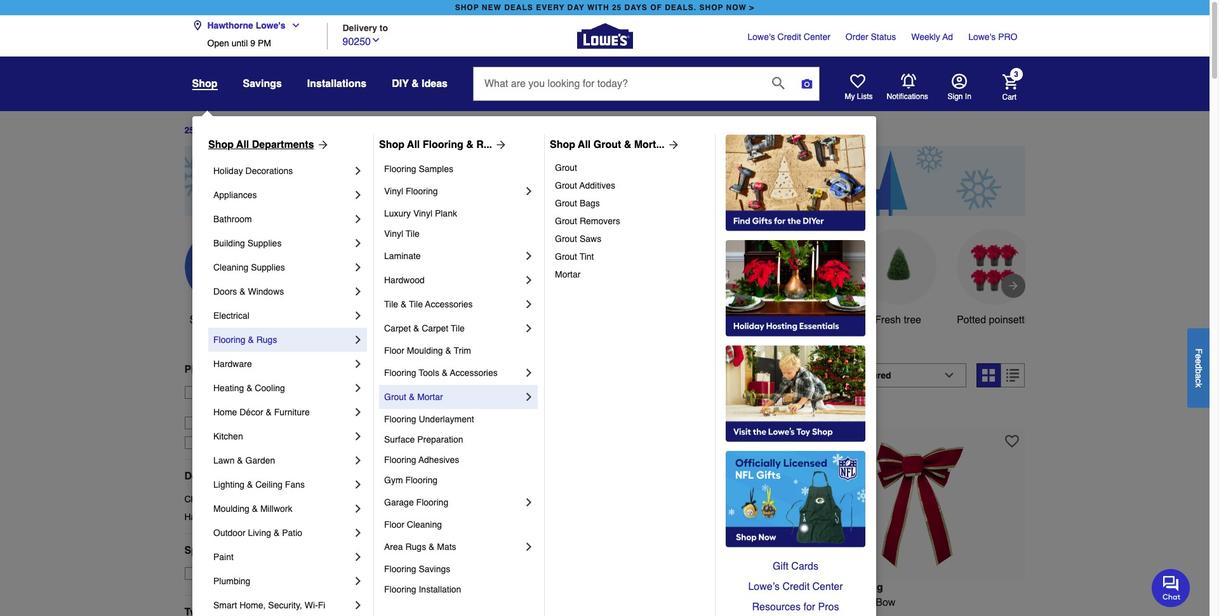 Task type: vqa. For each thing, say whether or not it's contained in the screenshot.
other within Lowe's Incentivized Reviewer Program reviews are distinguished from others with a badge. They're displayed on the product detail page in the same location as other Lowe's customer reviews.
no



Task type: locate. For each thing, give the bounding box(es) containing it.
search image
[[773, 77, 785, 89]]

arrow right image inside shop all grout & mort... link
[[665, 139, 680, 151]]

None search field
[[473, 67, 820, 112]]

smart home, security, wi-fi
[[213, 600, 326, 611]]

rugs right the 'area'
[[406, 542, 426, 552]]

1 horizontal spatial christmas
[[384, 612, 430, 616]]

in inside holiday living 8.5-in w red bow
[[832, 597, 840, 608]]

1 horizontal spatial string
[[677, 612, 704, 616]]

0 horizontal spatial cleaning
[[213, 262, 249, 273]]

departments down lawn
[[185, 471, 247, 482]]

decorations for hanukkah decorations
[[227, 512, 275, 522]]

chevron right image
[[352, 189, 365, 201], [352, 237, 365, 250], [523, 322, 536, 335], [352, 358, 365, 370], [523, 367, 536, 379], [352, 382, 365, 395], [523, 391, 536, 403], [352, 406, 365, 419], [352, 430, 365, 443], [352, 454, 365, 467], [352, 478, 365, 491], [523, 496, 536, 509], [352, 503, 365, 515], [352, 527, 365, 539], [352, 575, 365, 588]]

2 shop from the left
[[700, 3, 724, 12]]

lawn & garden
[[213, 456, 275, 466]]

1 carpet from the left
[[384, 323, 411, 334]]

1 horizontal spatial moulding
[[407, 346, 443, 356]]

grout bags
[[555, 198, 600, 208]]

chevron down image
[[286, 20, 301, 30]]

white inside holiday living 100-count 20.62-ft white incandescent plug- in christmas string lights
[[461, 597, 487, 608]]

1 horizontal spatial carpet
[[422, 323, 449, 334]]

1 horizontal spatial plug-
[[594, 612, 617, 616]]

tile down 'hardwood'
[[384, 299, 398, 309]]

arrow right image inside shop all departments link
[[314, 139, 329, 151]]

shop
[[192, 78, 218, 90], [190, 314, 213, 326]]

shop down 25 days of deals
[[208, 139, 234, 151]]

& inside the area rugs & mats link
[[429, 542, 435, 552]]

all up flooring samples
[[407, 139, 420, 151]]

1 horizontal spatial savings
[[419, 564, 451, 574]]

2 compare from the left
[[837, 407, 874, 417]]

holiday decorations
[[213, 166, 293, 176]]

ft left multicolor
[[673, 597, 678, 608]]

ft down the installation at the bottom
[[452, 597, 458, 608]]

1 arrow right image from the left
[[314, 139, 329, 151]]

installations button
[[307, 72, 367, 95]]

installations
[[307, 78, 367, 90]]

lights down multicolor
[[707, 612, 734, 616]]

0 horizontal spatial departments
[[185, 471, 247, 482]]

& inside doors & windows link
[[240, 287, 246, 297]]

0 horizontal spatial shop
[[208, 139, 234, 151]]

20.62- down the installation at the bottom
[[423, 597, 452, 608]]

accessories for flooring tools & accessories
[[450, 368, 498, 378]]

center for lowe's credit center
[[813, 581, 843, 593]]

chevron right image for building supplies
[[352, 237, 365, 250]]

savings up 198 products in holiday decorations
[[494, 314, 530, 326]]

1 vertical spatial white
[[461, 597, 487, 608]]

compare
[[396, 407, 433, 417], [837, 407, 874, 417]]

arrow right image up grout "link"
[[665, 139, 680, 151]]

center up 8.5-
[[813, 581, 843, 593]]

0 vertical spatial cleaning
[[213, 262, 249, 273]]

savings
[[243, 78, 282, 90], [494, 314, 530, 326], [419, 564, 451, 574]]

holiday
[[213, 166, 243, 176], [482, 370, 537, 387], [373, 582, 410, 593], [814, 582, 851, 593]]

supplies up windows
[[251, 262, 285, 273]]

0 horizontal spatial 100-
[[373, 597, 393, 608]]

flooring up floor cleaning
[[417, 497, 449, 508]]

grout link
[[555, 159, 707, 177]]

officially licensed n f l gifts. shop now. image
[[726, 451, 866, 548]]

0 vertical spatial in
[[466, 370, 477, 387]]

hawthorne up open until 9 pm
[[207, 20, 253, 30]]

vinyl up the luxury
[[384, 186, 404, 196]]

1 vertical spatial accessories
[[450, 368, 498, 378]]

0 horizontal spatial savings
[[243, 78, 282, 90]]

1 string from the left
[[433, 612, 460, 616]]

credit for lowe's
[[783, 581, 810, 593]]

living up red
[[854, 582, 884, 593]]

weekly
[[912, 32, 941, 42]]

2 horizontal spatial living
[[854, 582, 884, 593]]

2 100- from the left
[[594, 597, 614, 608]]

& left millwork
[[252, 504, 258, 514]]

flooring up vinyl flooring at left top
[[384, 164, 417, 174]]

flooring up surface
[[384, 414, 417, 424]]

tile up the floor moulding & trim link
[[451, 323, 465, 334]]

2 horizontal spatial arrow right image
[[665, 139, 680, 151]]

25 left days
[[185, 125, 194, 136]]

1 horizontal spatial 100-
[[594, 597, 614, 608]]

grout left the bags
[[555, 198, 578, 208]]

compare inside 1001813120 element
[[396, 407, 433, 417]]

pro
[[999, 32, 1018, 42]]

0 vertical spatial 25
[[612, 3, 622, 12]]

0 vertical spatial rugs
[[256, 335, 277, 345]]

1 horizontal spatial white
[[789, 314, 815, 326]]

0 horizontal spatial 25
[[185, 125, 194, 136]]

shop for shop all grout & mort...
[[550, 139, 576, 151]]

decoration
[[682, 330, 729, 341]]

shop up flooring samples
[[379, 139, 405, 151]]

20.62-
[[423, 597, 452, 608], [644, 597, 673, 608]]

grid view image
[[983, 369, 996, 382]]

0 horizontal spatial shop
[[455, 3, 479, 12]]

luxury vinyl plank
[[384, 208, 457, 219]]

2 horizontal spatial shop
[[550, 139, 576, 151]]

in inside holiday living 100-count 20.62-ft white incandescent plug- in christmas string lights
[[373, 612, 382, 616]]

string down the installation at the bottom
[[433, 612, 460, 616]]

cleaning up area rugs & mats
[[407, 520, 442, 530]]

chevron down image
[[371, 35, 381, 45]]

0 vertical spatial credit
[[778, 32, 802, 42]]

0 horizontal spatial living
[[248, 528, 271, 538]]

ft inside holiday living 100-count 20.62-ft white incandescent plug- in christmas string lights
[[452, 597, 458, 608]]

tree inside fresh tree button
[[904, 314, 922, 326]]

& inside "shop all flooring & r..." link
[[466, 139, 474, 151]]

deals right of
[[232, 125, 255, 136]]

hawthorne lowe's button
[[192, 13, 306, 38]]

& inside hawthorne lowe's & nearby stores button
[[279, 400, 285, 410]]

3
[[1015, 70, 1019, 79]]

surface
[[384, 435, 415, 445]]

holiday inside holiday living 100-count 20.62-ft white incandescent plug- in christmas string lights
[[373, 582, 410, 593]]

days
[[197, 125, 218, 136]]

deals up flooring & rugs
[[230, 314, 256, 326]]

0 vertical spatial plug-
[[553, 597, 577, 608]]

& left the trim
[[446, 346, 452, 356]]

floor
[[384, 346, 405, 356], [384, 520, 405, 530]]

living for patio
[[248, 528, 271, 538]]

count inside 100-count 20.62-ft multicolor incandescent plug-in christmas string lights
[[614, 597, 641, 608]]

holiday up "appliances"
[[213, 166, 243, 176]]

0 vertical spatial mortar
[[555, 269, 581, 280]]

grout up grout "link"
[[594, 139, 622, 151]]

0 horizontal spatial count
[[393, 597, 421, 608]]

& right tools
[[442, 368, 448, 378]]

decorations inside "link"
[[227, 494, 275, 504]]

e up d
[[1194, 354, 1205, 359]]

mortar down grout tint
[[555, 269, 581, 280]]

1 horizontal spatial pickup
[[248, 387, 275, 398]]

notifications
[[887, 92, 929, 101]]

lowe's down free store pickup today at:
[[249, 400, 277, 410]]

1 vertical spatial moulding
[[213, 504, 250, 514]]

surface preparation link
[[384, 430, 536, 450]]

1 vertical spatial savings button
[[474, 229, 551, 328]]

cleaning down building
[[213, 262, 249, 273]]

lowe's down ">"
[[748, 32, 776, 42]]

& up hardware
[[248, 335, 254, 345]]

2 vertical spatial savings
[[419, 564, 451, 574]]

0 horizontal spatial christmas
[[185, 494, 225, 504]]

all down "25 days of deals" link
[[236, 139, 249, 151]]

of
[[221, 125, 229, 136]]

living
[[248, 528, 271, 538], [413, 582, 443, 593], [854, 582, 884, 593]]

grout removers
[[555, 216, 621, 226]]

grout up grout bags
[[555, 180, 578, 191]]

20.62- inside 100-count 20.62-ft multicolor incandescent plug-in christmas string lights
[[644, 597, 673, 608]]

1 horizontal spatial living
[[413, 582, 443, 593]]

grout additives
[[555, 180, 616, 191]]

lowe's home improvement notification center image
[[901, 74, 917, 89]]

1 horizontal spatial cleaning
[[407, 520, 442, 530]]

credit inside "link"
[[778, 32, 802, 42]]

1 vertical spatial departments
[[185, 471, 247, 482]]

25 days of deals
[[185, 125, 255, 136]]

2 arrow right image from the left
[[492, 139, 508, 151]]

my
[[845, 92, 856, 101]]

string
[[433, 612, 460, 616], [677, 612, 704, 616]]

holiday down "flooring savings"
[[373, 582, 410, 593]]

& inside shop all grout & mort... link
[[624, 139, 632, 151]]

25 right the with
[[612, 3, 622, 12]]

& up 1001813120 element
[[409, 392, 415, 402]]

shop left new
[[455, 3, 479, 12]]

lights down flooring installation link
[[462, 612, 490, 616]]

supplies up the 'cleaning supplies' at the left of the page
[[248, 238, 282, 248]]

christmas inside holiday living 100-count 20.62-ft white incandescent plug- in christmas string lights
[[384, 612, 430, 616]]

1 horizontal spatial compare
[[837, 407, 874, 417]]

0 horizontal spatial lights
[[462, 612, 490, 616]]

1 horizontal spatial ft
[[673, 597, 678, 608]]

0 horizontal spatial white
[[461, 597, 487, 608]]

living for in
[[854, 582, 884, 593]]

chevron right image for electrical
[[352, 309, 365, 322]]

installation
[[419, 585, 462, 595]]

0 horizontal spatial savings button
[[243, 72, 282, 95]]

chevron right image for plumbing
[[352, 575, 365, 588]]

& left patio
[[274, 528, 280, 538]]

vinyl tile link
[[384, 224, 536, 244]]

vinyl flooring link
[[384, 179, 523, 203]]

christmas
[[185, 494, 225, 504], [384, 612, 430, 616], [629, 612, 674, 616]]

gym
[[384, 475, 403, 485]]

1 vertical spatial floor
[[384, 520, 405, 530]]

grout up 1001813120 element
[[384, 392, 407, 402]]

0 horizontal spatial 20.62-
[[423, 597, 452, 608]]

grout up grout tint
[[555, 234, 578, 244]]

chevron right image for cleaning supplies
[[352, 261, 365, 274]]

2 incandescent from the left
[[728, 597, 788, 608]]

living inside holiday living 100-count 20.62-ft white incandescent plug- in christmas string lights
[[413, 582, 443, 593]]

vinyl left the plank
[[414, 208, 433, 219]]

mortar link
[[555, 266, 707, 283]]

new
[[482, 3, 502, 12]]

1 horizontal spatial in
[[617, 612, 626, 616]]

flooring
[[423, 139, 464, 151], [384, 164, 417, 174], [406, 186, 438, 196], [213, 335, 246, 345], [384, 368, 417, 378], [384, 414, 417, 424], [384, 455, 417, 465], [406, 475, 438, 485], [417, 497, 449, 508], [384, 564, 417, 574], [384, 585, 417, 595]]

lowe's home improvement lists image
[[850, 74, 866, 89]]

mortar down products
[[418, 392, 443, 402]]

0 vertical spatial pickup
[[185, 364, 218, 375]]

0 horizontal spatial in
[[373, 612, 382, 616]]

accessories down hardwood link
[[425, 299, 473, 309]]

credit
[[778, 32, 802, 42], [783, 581, 810, 593]]

1 horizontal spatial arrow right image
[[492, 139, 508, 151]]

living down hanukkah decorations link
[[248, 528, 271, 538]]

string inside holiday living 100-count 20.62-ft white incandescent plug- in christmas string lights
[[433, 612, 460, 616]]

grout inside "link"
[[555, 163, 578, 173]]

trim
[[454, 346, 471, 356]]

flooring up samples
[[423, 139, 464, 151]]

25 days of deals. shop new deals every day. while supplies last. image
[[185, 146, 1026, 216]]

departments element
[[185, 470, 353, 483]]

credit up search image
[[778, 32, 802, 42]]

& up led
[[401, 299, 407, 309]]

5013254527 element
[[814, 406, 874, 418]]

1 ft from the left
[[452, 597, 458, 608]]

in inside button
[[966, 92, 972, 101]]

1 incandescent from the left
[[490, 597, 550, 608]]

flooring up grout & mortar
[[384, 368, 417, 378]]

1 vertical spatial center
[[813, 581, 843, 593]]

1 horizontal spatial tree
[[904, 314, 922, 326]]

0 vertical spatial accessories
[[425, 299, 473, 309]]

tree inside artificial tree button
[[330, 314, 347, 326]]

shop
[[455, 3, 479, 12], [700, 3, 724, 12]]

stores
[[317, 400, 341, 410]]

incandescent inside 100-count 20.62-ft multicolor incandescent plug-in christmas string lights
[[728, 597, 788, 608]]

1 100- from the left
[[373, 597, 393, 608]]

lights
[[462, 612, 490, 616], [707, 612, 734, 616]]

0 horizontal spatial arrow right image
[[314, 139, 329, 151]]

1 horizontal spatial 20.62-
[[644, 597, 673, 608]]

tree right artificial
[[330, 314, 347, 326]]

all for grout
[[578, 139, 591, 151]]

hawthorne down store
[[204, 400, 247, 410]]

& left r...
[[466, 139, 474, 151]]

center inside "link"
[[804, 32, 831, 42]]

chevron right image for holiday decorations
[[352, 165, 365, 177]]

1 vertical spatial deals
[[230, 314, 256, 326]]

vinyl tile
[[384, 229, 420, 239]]

hawthorne lowe's
[[207, 20, 286, 30]]

1 vertical spatial credit
[[783, 581, 810, 593]]

0 vertical spatial white
[[789, 314, 815, 326]]

lowe's home improvement account image
[[952, 74, 967, 89]]

center left order
[[804, 32, 831, 42]]

saws
[[580, 234, 602, 244]]

compare for '5013254527' element
[[837, 407, 874, 417]]

2 count from the left
[[614, 597, 641, 608]]

string down multicolor
[[677, 612, 704, 616]]

shop all departments link
[[208, 137, 329, 152]]

0 horizontal spatial string
[[433, 612, 460, 616]]

chevron right image for flooring & rugs
[[352, 334, 365, 346]]

0 horizontal spatial rugs
[[256, 335, 277, 345]]

doors
[[213, 287, 237, 297]]

& left mats
[[429, 542, 435, 552]]

2 lights from the left
[[707, 612, 734, 616]]

1 shop from the left
[[208, 139, 234, 151]]

1 vertical spatial supplies
[[251, 262, 285, 273]]

lowe's home improvement cart image
[[1003, 74, 1018, 89]]

count
[[393, 597, 421, 608], [614, 597, 641, 608]]

25
[[612, 3, 622, 12], [185, 125, 194, 136]]

grout bags link
[[555, 194, 707, 212]]

hanging
[[687, 314, 725, 326]]

heating & cooling link
[[213, 376, 352, 400]]

accessories down the trim
[[450, 368, 498, 378]]

patio
[[282, 528, 302, 538]]

christmas decorations link
[[185, 493, 353, 506]]

grout tint link
[[555, 248, 707, 266]]

0 vertical spatial departments
[[252, 139, 314, 151]]

chevron right image
[[352, 165, 365, 177], [523, 185, 536, 198], [352, 213, 365, 226], [523, 250, 536, 262], [352, 261, 365, 274], [523, 274, 536, 287], [352, 285, 365, 298], [523, 298, 536, 311], [352, 309, 365, 322], [352, 334, 365, 346], [523, 541, 536, 553], [352, 551, 365, 564], [352, 599, 365, 612]]

smart home, security, wi-fi link
[[213, 593, 352, 616]]

arrow right image inside "shop all flooring & r..." link
[[492, 139, 508, 151]]

& right "décor" in the bottom left of the page
[[266, 407, 272, 417]]

grout
[[594, 139, 622, 151], [555, 163, 578, 173], [555, 180, 578, 191], [555, 198, 578, 208], [555, 216, 578, 226], [555, 234, 578, 244], [555, 252, 578, 262], [384, 392, 407, 402]]

arrow right image up the holiday decorations link
[[314, 139, 329, 151]]

artificial tree button
[[281, 229, 357, 328]]

luxury vinyl plank link
[[384, 203, 536, 224]]

1 vertical spatial shop
[[190, 314, 213, 326]]

1 horizontal spatial count
[[614, 597, 641, 608]]

tile down luxury vinyl plank
[[406, 229, 420, 239]]

flooring samples
[[384, 164, 454, 174]]

chevron right image for vinyl flooring
[[523, 185, 536, 198]]

living inside holiday living 8.5-in w red bow
[[854, 582, 884, 593]]

3 arrow right image from the left
[[665, 139, 680, 151]]

chevron right image for appliances
[[352, 189, 365, 201]]

1 horizontal spatial incandescent
[[728, 597, 788, 608]]

0 horizontal spatial tree
[[330, 314, 347, 326]]

shop inside button
[[190, 314, 213, 326]]

compare inside '5013254527' element
[[837, 407, 874, 417]]

1 horizontal spatial in
[[832, 597, 840, 608]]

0 vertical spatial supplies
[[248, 238, 282, 248]]

special offers button
[[185, 534, 353, 567]]

gift
[[773, 561, 789, 572]]

1 vertical spatial mortar
[[418, 392, 443, 402]]

>
[[750, 3, 755, 12]]

1 horizontal spatial shop
[[379, 139, 405, 151]]

& right the 'doors'
[[240, 287, 246, 297]]

holiday hosting essentials. image
[[726, 240, 866, 337]]

& inside moulding & millwork link
[[252, 504, 258, 514]]

2 20.62- from the left
[[644, 597, 673, 608]]

removers
[[580, 216, 621, 226]]

1 floor from the top
[[384, 346, 405, 356]]

shop left now
[[700, 3, 724, 12]]

living down "flooring savings"
[[413, 582, 443, 593]]

& right diy
[[412, 78, 419, 90]]

chevron right image for flooring tools & accessories
[[523, 367, 536, 379]]

1 horizontal spatial rugs
[[406, 542, 426, 552]]

weekly ad
[[912, 32, 954, 42]]

shop for shop all deals
[[190, 314, 213, 326]]

& left ceiling on the bottom of page
[[247, 480, 253, 490]]

grout down grout bags
[[555, 216, 578, 226]]

deals inside button
[[230, 314, 256, 326]]

1 vertical spatial savings
[[494, 314, 530, 326]]

2 shop from the left
[[379, 139, 405, 151]]

2 vertical spatial delivery
[[223, 438, 256, 448]]

credit for lowe's
[[778, 32, 802, 42]]

grout for grout tint
[[555, 252, 578, 262]]

holiday for holiday decorations
[[213, 166, 243, 176]]

home décor & furniture
[[213, 407, 310, 417]]

shop up grout additives
[[550, 139, 576, 151]]

1 horizontal spatial 25
[[612, 3, 622, 12]]

rugs up hardware link
[[256, 335, 277, 345]]

all inside button
[[216, 314, 227, 326]]

grout left tint
[[555, 252, 578, 262]]

incandescent
[[490, 597, 550, 608], [728, 597, 788, 608]]

chevron right image for hardwood
[[523, 274, 536, 287]]

departments up the holiday decorations link
[[252, 139, 314, 151]]

25 days of deals link
[[185, 125, 255, 136]]

moulding & millwork link
[[213, 497, 352, 521]]

flooring down "flooring savings"
[[384, 585, 417, 595]]

2 horizontal spatial christmas
[[629, 612, 674, 616]]

2 horizontal spatial in
[[966, 92, 972, 101]]

delivery up heating & cooling
[[231, 364, 270, 375]]

& down today
[[279, 400, 285, 410]]

& inside home décor & furniture link
[[266, 407, 272, 417]]

lowe's
[[256, 20, 286, 30], [748, 32, 776, 42], [969, 32, 996, 42], [249, 400, 277, 410]]

christmas inside "link"
[[185, 494, 225, 504]]

lighting & ceiling fans
[[213, 480, 305, 490]]

1 vertical spatial hawthorne
[[204, 400, 247, 410]]

chevron right image for carpet & carpet tile
[[523, 322, 536, 335]]

1 tree from the left
[[330, 314, 347, 326]]

accessories inside 'tile & tile accessories' link
[[425, 299, 473, 309]]

arrow right image for shop all flooring & r...
[[492, 139, 508, 151]]

1 lights from the left
[[462, 612, 490, 616]]

all
[[236, 139, 249, 151], [407, 139, 420, 151], [578, 139, 591, 151], [216, 314, 227, 326]]

chevron right image for grout & mortar
[[523, 391, 536, 403]]

departments
[[252, 139, 314, 151], [185, 471, 247, 482]]

potted
[[957, 314, 987, 326]]

pickup up hawthorne lowe's & nearby stores button
[[248, 387, 275, 398]]

1 vertical spatial plug-
[[594, 612, 617, 616]]

grout for grout additives
[[555, 180, 578, 191]]

pickup
[[185, 364, 218, 375], [248, 387, 275, 398]]

accessories
[[425, 299, 473, 309], [450, 368, 498, 378]]

plug-
[[553, 597, 577, 608], [594, 612, 617, 616]]

1 horizontal spatial lights
[[707, 612, 734, 616]]

arrow right image
[[314, 139, 329, 151], [492, 139, 508, 151], [665, 139, 680, 151]]

chevron right image for smart home, security, wi-fi
[[352, 599, 365, 612]]

floor up the 'area'
[[384, 520, 405, 530]]

0 horizontal spatial compare
[[396, 407, 433, 417]]

decorations
[[246, 166, 293, 176], [541, 370, 629, 387], [227, 494, 275, 504], [227, 512, 275, 522]]

cooling
[[255, 383, 285, 393]]

for
[[804, 602, 816, 613]]

holiday inside holiday living 8.5-in w red bow
[[814, 582, 851, 593]]

moulding up the outdoor
[[213, 504, 250, 514]]

living for count
[[413, 582, 443, 593]]

delivery up lawn & garden
[[223, 438, 256, 448]]

in left 'w'
[[832, 597, 840, 608]]

2 vertical spatial vinyl
[[384, 229, 404, 239]]

fast
[[204, 438, 221, 448]]

string inside 100-count 20.62-ft multicolor incandescent plug-in christmas string lights
[[677, 612, 704, 616]]

holiday up 8.5-
[[814, 582, 851, 593]]

0 horizontal spatial mortar
[[418, 392, 443, 402]]

savings down "pm"
[[243, 78, 282, 90]]

3 shop from the left
[[550, 139, 576, 151]]

0 horizontal spatial carpet
[[384, 323, 411, 334]]

accessories inside flooring tools & accessories link
[[450, 368, 498, 378]]

0 vertical spatial delivery
[[343, 23, 377, 33]]

arrow right image for shop all departments
[[314, 139, 329, 151]]

0 vertical spatial hawthorne
[[207, 20, 253, 30]]

1 horizontal spatial mortar
[[555, 269, 581, 280]]

2 string from the left
[[677, 612, 704, 616]]

0 vertical spatial floor
[[384, 346, 405, 356]]

1 20.62- from the left
[[423, 597, 452, 608]]

delivery up '90250'
[[343, 23, 377, 33]]

tile inside carpet & carpet tile link
[[451, 323, 465, 334]]

tree right 'fresh'
[[904, 314, 922, 326]]

grout for grout
[[555, 163, 578, 173]]

moulding down carpet & carpet tile
[[407, 346, 443, 356]]

0 vertical spatial vinyl
[[384, 186, 404, 196]]

1 count from the left
[[393, 597, 421, 608]]

0 horizontal spatial plug-
[[553, 597, 577, 608]]

credit up resources for pros link on the right bottom of page
[[783, 581, 810, 593]]

1 vertical spatial rugs
[[406, 542, 426, 552]]

shop left electrical
[[190, 314, 213, 326]]

2 ft from the left
[[673, 597, 678, 608]]

floor moulding & trim
[[384, 346, 471, 356]]

2 tree from the left
[[904, 314, 922, 326]]

1 horizontal spatial shop
[[700, 3, 724, 12]]

1 compare from the left
[[396, 407, 433, 417]]

& right lawn
[[237, 456, 243, 466]]

2 floor from the top
[[384, 520, 405, 530]]

& up floor moulding & trim
[[414, 323, 419, 334]]



Task type: describe. For each thing, give the bounding box(es) containing it.
plug- inside holiday living 100-count 20.62-ft white incandescent plug- in christmas string lights
[[553, 597, 577, 608]]

0 vertical spatial deals
[[232, 125, 255, 136]]

offers
[[223, 545, 253, 556]]

lowe's pro link
[[969, 30, 1018, 43]]

store
[[224, 387, 246, 398]]

plumbing link
[[213, 569, 352, 593]]

8.5-
[[814, 597, 832, 608]]

chevron right image for bathroom
[[352, 213, 365, 226]]

furniture
[[274, 407, 310, 417]]

floor for floor cleaning
[[384, 520, 405, 530]]

building supplies
[[213, 238, 282, 248]]

arrow right image for shop all grout & mort...
[[665, 139, 680, 151]]

100-count 20.62-ft multicolor incandescent plug-in christmas string lights
[[594, 597, 788, 616]]

sign in button
[[948, 74, 972, 102]]

plug- inside 100-count 20.62-ft multicolor incandescent plug-in christmas string lights
[[594, 612, 617, 616]]

lowe's credit center
[[748, 32, 831, 42]]

chat invite button image
[[1153, 569, 1191, 607]]

fast delivery
[[204, 438, 256, 448]]

home
[[213, 407, 237, 417]]

resources
[[753, 602, 801, 613]]

lowe's credit center
[[749, 581, 843, 593]]

tile & tile accessories
[[384, 299, 473, 309]]

mats
[[437, 542, 457, 552]]

compare for 1001813120 element
[[396, 407, 433, 417]]

hawthorne for hawthorne lowe's & nearby stores
[[204, 400, 247, 410]]

lights inside 100-count 20.62-ft multicolor incandescent plug-in christmas string lights
[[707, 612, 734, 616]]

garage flooring link
[[384, 491, 523, 515]]

lowe's home improvement logo image
[[577, 8, 633, 64]]

multicolor
[[681, 597, 725, 608]]

& inside flooring tools & accessories link
[[442, 368, 448, 378]]

0 horizontal spatial pickup
[[185, 364, 218, 375]]

shop all grout & mort... link
[[550, 137, 680, 152]]

free store pickup today at:
[[204, 387, 313, 398]]

white inside "button"
[[789, 314, 815, 326]]

heating & cooling
[[213, 383, 285, 393]]

holiday for holiday living 8.5-in w red bow
[[814, 582, 851, 593]]

1 shop from the left
[[455, 3, 479, 12]]

fresh
[[876, 314, 902, 326]]

windows
[[248, 287, 284, 297]]

k
[[1194, 383, 1205, 387]]

1 horizontal spatial departments
[[252, 139, 314, 151]]

outdoor living & patio
[[213, 528, 302, 538]]

resources for pros link
[[726, 597, 866, 616]]

chevron right image for moulding & millwork
[[352, 503, 365, 515]]

find gifts for the diyer. image
[[726, 135, 866, 231]]

grout & mortar
[[384, 392, 443, 402]]

flooring samples link
[[384, 159, 536, 179]]

shop for shop all flooring & r...
[[379, 139, 405, 151]]

ft inside 100-count 20.62-ft multicolor incandescent plug-in christmas string lights
[[673, 597, 678, 608]]

white button
[[764, 229, 840, 328]]

lowe's left pro
[[969, 32, 996, 42]]

area
[[384, 542, 403, 552]]

plumbing
[[213, 576, 251, 586]]

lawn & garden link
[[213, 449, 352, 473]]

shop all flooring & r... link
[[379, 137, 508, 152]]

chevron right image for paint
[[352, 551, 365, 564]]

supplies for building supplies
[[248, 238, 282, 248]]

electrical link
[[213, 304, 352, 328]]

100- inside holiday living 100-count 20.62-ft white incandescent plug- in christmas string lights
[[373, 597, 393, 608]]

lights inside holiday living 100-count 20.62-ft white incandescent plug- in christmas string lights
[[462, 612, 490, 616]]

1001813120 element
[[373, 406, 433, 418]]

vinyl for vinyl flooring
[[384, 186, 404, 196]]

adhesives
[[419, 455, 460, 465]]

christmas inside 100-count 20.62-ft multicolor incandescent plug-in christmas string lights
[[629, 612, 674, 616]]

Search Query text field
[[474, 67, 762, 100]]

1 vertical spatial delivery
[[231, 364, 270, 375]]

free
[[204, 387, 222, 398]]

flooring down surface
[[384, 455, 417, 465]]

& inside diy & ideas button
[[412, 78, 419, 90]]

pickup & delivery
[[185, 364, 270, 375]]

incandescent inside holiday living 100-count 20.62-ft white incandescent plug- in christmas string lights
[[490, 597, 550, 608]]

paint link
[[213, 545, 352, 569]]

millwork
[[260, 504, 293, 514]]

& inside carpet & carpet tile link
[[414, 323, 419, 334]]

2 e from the top
[[1194, 359, 1205, 364]]

shop button
[[192, 78, 218, 90]]

of
[[651, 3, 663, 12]]

accessories for tile & tile accessories
[[425, 299, 473, 309]]

lowe's up "pm"
[[256, 20, 286, 30]]

shop for shop all departments
[[208, 139, 234, 151]]

led
[[406, 314, 426, 326]]

chevron right image for lawn & garden
[[352, 454, 365, 467]]

tree for fresh tree
[[904, 314, 922, 326]]

& inside flooring & rugs 'link'
[[248, 335, 254, 345]]

rugs inside 'link'
[[256, 335, 277, 345]]

1 e from the top
[[1194, 354, 1205, 359]]

flooring tools & accessories link
[[384, 361, 523, 385]]

bags
[[580, 198, 600, 208]]

visit the lowe's toy shop. image
[[726, 346, 866, 442]]

tile up led
[[409, 299, 423, 309]]

grout for grout removers
[[555, 216, 578, 226]]

1 horizontal spatial savings button
[[474, 229, 551, 328]]

flooring & rugs
[[213, 335, 277, 345]]

kitchen link
[[213, 424, 352, 449]]

order status
[[846, 32, 897, 42]]

& up heating
[[221, 364, 228, 375]]

bathroom
[[213, 214, 252, 224]]

holiday down the floor moulding & trim link
[[482, 370, 537, 387]]

lowe's pro
[[969, 32, 1018, 42]]

chevron right image for home décor & furniture
[[352, 406, 365, 419]]

shop all flooring & r...
[[379, 139, 492, 151]]

hanukkah decorations link
[[185, 511, 353, 523]]

vinyl for vinyl tile
[[384, 229, 404, 239]]

floor for floor moulding & trim
[[384, 346, 405, 356]]

all for departments
[[236, 139, 249, 151]]

hanging decoration button
[[667, 229, 744, 343]]

shop for shop
[[192, 78, 218, 90]]

garden
[[246, 456, 275, 466]]

heart outline image
[[786, 434, 799, 448]]

flooring down flooring adhesives
[[406, 475, 438, 485]]

surface preparation
[[384, 435, 464, 445]]

décor
[[240, 407, 263, 417]]

location image
[[192, 20, 202, 30]]

list view image
[[1007, 369, 1020, 382]]

& inside grout & mortar link
[[409, 392, 415, 402]]

supplies for cleaning supplies
[[251, 262, 285, 273]]

flooring up luxury vinyl plank
[[406, 186, 438, 196]]

decorations for christmas decorations
[[227, 494, 275, 504]]

with
[[588, 3, 610, 12]]

chevron right image for laminate
[[523, 250, 536, 262]]

chevron right image for kitchen
[[352, 430, 365, 443]]

f e e d b a c k
[[1194, 348, 1205, 387]]

hawthorne for hawthorne lowe's
[[207, 20, 253, 30]]

flooring down shop all deals on the bottom left
[[213, 335, 246, 345]]

in inside 100-count 20.62-ft multicolor incandescent plug-in christmas string lights
[[617, 612, 626, 616]]

chevron right image for doors & windows
[[352, 285, 365, 298]]

2 carpet from the left
[[422, 323, 449, 334]]

& inside heating & cooling link
[[247, 383, 253, 393]]

1 vertical spatial pickup
[[248, 387, 275, 398]]

lowe's
[[749, 581, 780, 593]]

tools
[[419, 368, 440, 378]]

tile & tile accessories link
[[384, 292, 523, 316]]

flooring tools & accessories
[[384, 368, 498, 378]]

outdoor
[[213, 528, 246, 538]]

heating
[[213, 383, 244, 393]]

carpet & carpet tile link
[[384, 316, 523, 341]]

floor cleaning link
[[384, 515, 536, 535]]

holiday for holiday living 100-count 20.62-ft white incandescent plug- in christmas string lights
[[373, 582, 410, 593]]

& inside 'tile & tile accessories' link
[[401, 299, 407, 309]]

deals.
[[665, 3, 697, 12]]

grout for grout bags
[[555, 198, 578, 208]]

0 vertical spatial savings button
[[243, 72, 282, 95]]

grout for grout & mortar
[[384, 392, 407, 402]]

chevron right image for heating & cooling
[[352, 382, 365, 395]]

& inside outdoor living & patio link
[[274, 528, 280, 538]]

all for deals
[[216, 314, 227, 326]]

all for flooring
[[407, 139, 420, 151]]

100- inside 100-count 20.62-ft multicolor incandescent plug-in christmas string lights
[[594, 597, 614, 608]]

chevron right image for lighting & ceiling fans
[[352, 478, 365, 491]]

camera image
[[801, 78, 814, 90]]

preparation
[[418, 435, 464, 445]]

center for lowe's credit center
[[804, 32, 831, 42]]

& inside the lawn & garden link
[[237, 456, 243, 466]]

lawn
[[213, 456, 235, 466]]

20.62- inside holiday living 100-count 20.62-ft white incandescent plug- in christmas string lights
[[423, 597, 452, 608]]

decorations for holiday decorations
[[246, 166, 293, 176]]

1 vertical spatial 25
[[185, 125, 194, 136]]

smart
[[213, 600, 237, 611]]

gym flooring link
[[384, 470, 536, 491]]

flooring down the 'area'
[[384, 564, 417, 574]]

order
[[846, 32, 869, 42]]

wi-
[[305, 600, 318, 611]]

chevron right image for hardware
[[352, 358, 365, 370]]

security,
[[268, 600, 302, 611]]

delivery to
[[343, 23, 388, 33]]

1 vertical spatial vinyl
[[414, 208, 433, 219]]

f e e d b a c k button
[[1188, 328, 1210, 408]]

tile inside vinyl tile link
[[406, 229, 420, 239]]

arrow right image
[[1007, 279, 1020, 292]]

0 vertical spatial moulding
[[407, 346, 443, 356]]

luxury
[[384, 208, 411, 219]]

chevron right image for area rugs & mats
[[523, 541, 536, 553]]

count inside holiday living 100-count 20.62-ft white incandescent plug- in christmas string lights
[[393, 597, 421, 608]]

& inside the floor moulding & trim link
[[446, 346, 452, 356]]

resources for pros
[[753, 602, 840, 613]]

flooring underlayment
[[384, 414, 474, 424]]

mortar inside 'link'
[[555, 269, 581, 280]]

ad
[[943, 32, 954, 42]]

doors & windows link
[[213, 280, 352, 304]]

grout & mortar link
[[384, 385, 523, 409]]

sign in
[[948, 92, 972, 101]]

tree for artificial tree
[[330, 314, 347, 326]]

chevron right image for outdoor living & patio
[[352, 527, 365, 539]]

gym flooring
[[384, 475, 438, 485]]

chevron right image for garage flooring
[[523, 496, 536, 509]]

grout for grout saws
[[555, 234, 578, 244]]

shop all departments
[[208, 139, 314, 151]]

lowe's inside "link"
[[748, 32, 776, 42]]

lists
[[858, 92, 873, 101]]

0 vertical spatial savings
[[243, 78, 282, 90]]

hardwood link
[[384, 268, 523, 292]]

appliances link
[[213, 183, 352, 207]]

tint
[[580, 252, 594, 262]]

artificial tree
[[291, 314, 347, 326]]

pros
[[819, 602, 840, 613]]

0 horizontal spatial moulding
[[213, 504, 250, 514]]

heart outline image
[[1006, 434, 1020, 448]]

1 vertical spatial cleaning
[[407, 520, 442, 530]]

& inside lighting & ceiling fans link
[[247, 480, 253, 490]]

hardware link
[[213, 352, 352, 376]]

chevron right image for tile & tile accessories
[[523, 298, 536, 311]]



